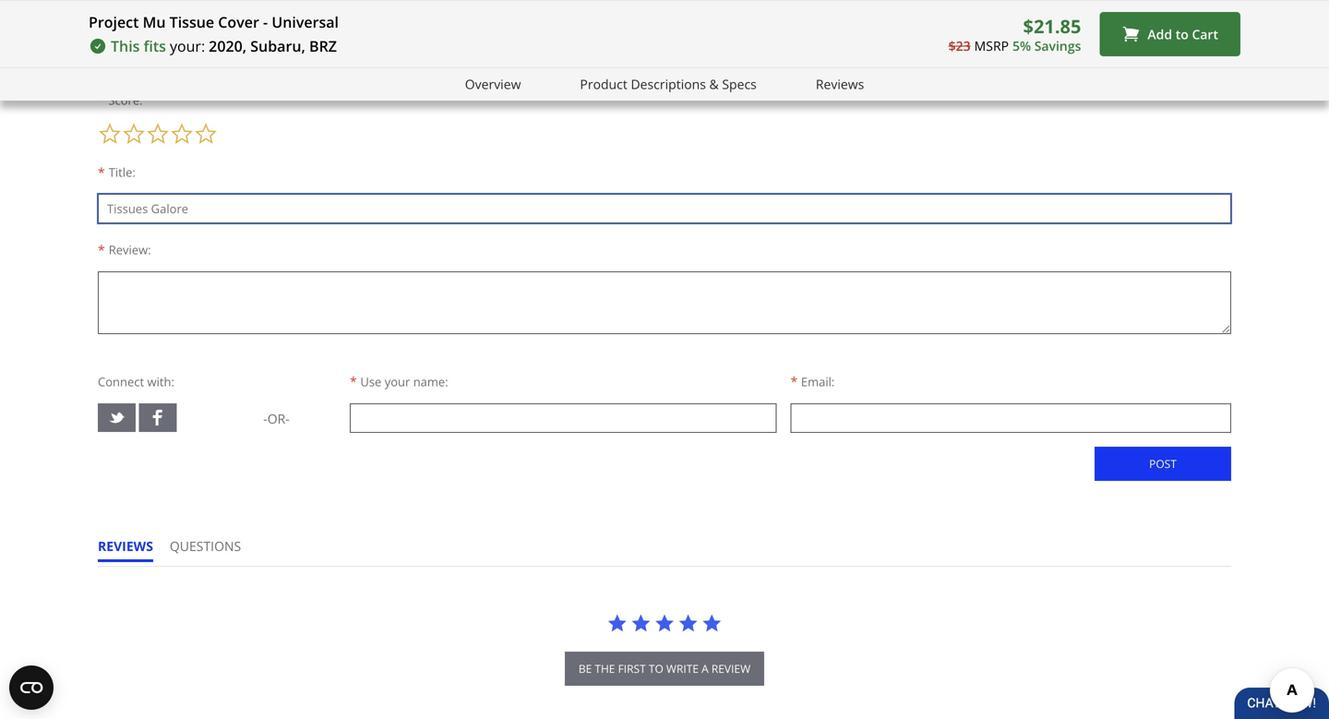 Task type: vqa. For each thing, say whether or not it's contained in the screenshot.
Home icon
no



Task type: describe. For each thing, give the bounding box(es) containing it.
this fits your: 2020, subaru, brz
[[111, 36, 337, 56]]

project mu tissue cover - universal
[[89, 12, 339, 32]]

first
[[618, 661, 646, 676]]

* for * email:
[[791, 373, 798, 390]]

this
[[111, 36, 140, 56]]

1 vertical spatial to
[[649, 661, 664, 676]]

2 star image from the left
[[678, 613, 699, 633]]

connect with facebook image
[[149, 409, 167, 427]]

connect
[[98, 373, 144, 390]]

add
[[1148, 25, 1173, 43]]

1 - from the top
[[263, 12, 268, 32]]

a inside write a review tab panel
[[166, 53, 173, 71]]

universal
[[272, 12, 339, 32]]

cart
[[1193, 25, 1219, 43]]

specs
[[723, 75, 757, 93]]

or-
[[268, 410, 290, 427]]

5%
[[1013, 37, 1032, 54]]

product descriptions & specs
[[580, 75, 757, 93]]

1 star image from the left
[[631, 613, 651, 633]]

overview
[[465, 75, 521, 93]]

0 vertical spatial to
[[1176, 25, 1189, 43]]

Use your name: field
[[350, 403, 777, 433]]

with:
[[147, 373, 174, 390]]

$21.85 $23 msrp 5% savings
[[949, 13, 1082, 54]]

* review:
[[98, 241, 151, 258]]

tissue
[[170, 12, 214, 32]]

email:
[[801, 373, 835, 390]]

* for * review:
[[98, 241, 105, 258]]

$23
[[949, 37, 971, 54]]

* indicates a required field
[[98, 53, 258, 71]]

3 star image from the left
[[702, 613, 722, 633]]

write a review tab panel
[[98, 0, 1232, 506]]

title:
[[109, 164, 136, 180]]

indicates
[[108, 53, 162, 71]]

review
[[154, 23, 203, 41]]

product
[[580, 75, 628, 93]]

descriptions
[[631, 75, 706, 93]]

$21.85
[[1024, 13, 1082, 39]]

fits
[[144, 36, 166, 56]]

questions
[[170, 537, 241, 555]]

the
[[595, 661, 616, 676]]

product descriptions & specs link
[[580, 74, 757, 95]]

tab list containing reviews
[[98, 537, 258, 566]]

use
[[360, 373, 382, 390]]

review
[[712, 661, 751, 676]]

add to cart button
[[1100, 12, 1241, 56]]

savings
[[1035, 37, 1082, 54]]

write
[[98, 23, 138, 41]]

project
[[89, 12, 139, 32]]

2020,
[[209, 36, 247, 56]]

reviews
[[816, 75, 865, 93]]



Task type: locate. For each thing, give the bounding box(es) containing it.
star image up the
[[607, 613, 628, 633]]

a
[[166, 53, 173, 71], [702, 661, 709, 676]]

* for * title:
[[98, 163, 105, 181]]

1 horizontal spatial star image
[[655, 613, 675, 633]]

to right add
[[1176, 25, 1189, 43]]

be the first to write a review
[[579, 661, 751, 676]]

score 2 radio
[[122, 122, 146, 146]]

a inside be the first to write a review button
[[702, 661, 709, 676]]

* score:
[[98, 91, 143, 108]]

be the first to write a review button
[[565, 652, 765, 686]]

* use your name:
[[350, 373, 449, 390]]

subaru,
[[251, 36, 306, 56]]

0 vertical spatial a
[[166, 53, 173, 71]]

brz
[[309, 36, 337, 56]]

review:
[[109, 241, 151, 258]]

write a review
[[98, 23, 203, 41]]

to
[[1176, 25, 1189, 43], [649, 661, 664, 676]]

2 horizontal spatial star image
[[702, 613, 722, 633]]

open widget image
[[9, 666, 54, 710]]

add to cart
[[1148, 25, 1219, 43]]

0 horizontal spatial star image
[[631, 613, 651, 633]]

star image up first on the bottom left of page
[[631, 613, 651, 633]]

connect with:
[[98, 373, 174, 390]]

your
[[385, 373, 410, 390]]

name:
[[413, 373, 449, 390]]

score 4 radio
[[170, 122, 194, 146]]

1 horizontal spatial star image
[[678, 613, 699, 633]]

* for * indicates a required field
[[98, 53, 105, 71]]

1 horizontal spatial a
[[702, 661, 709, 676]]

Review: text field
[[98, 271, 1232, 334]]

star image up review
[[702, 613, 722, 633]]

a
[[142, 23, 151, 41]]

none button inside write a review tab panel
[[1095, 447, 1232, 481]]

star image
[[631, 613, 651, 633], [655, 613, 675, 633], [702, 613, 722, 633]]

* for * use your name:
[[350, 373, 357, 390]]

reviews
[[98, 537, 153, 555]]

Title: field
[[98, 194, 1232, 223]]

star image
[[607, 613, 628, 633], [678, 613, 699, 633]]

cover
[[218, 12, 259, 32]]

* left score:
[[98, 91, 105, 108]]

2 star image from the left
[[655, 613, 675, 633]]

* for * score:
[[98, 91, 105, 108]]

*
[[98, 53, 105, 71], [98, 91, 105, 108], [98, 163, 105, 181], [98, 241, 105, 258], [350, 373, 357, 390], [791, 373, 798, 390]]

your:
[[170, 36, 205, 56]]

score:
[[108, 92, 143, 108]]

Email: field
[[791, 403, 1232, 433]]

2 - from the top
[[263, 410, 268, 427]]

* left title:
[[98, 163, 105, 181]]

connect with twitter image
[[108, 409, 126, 427]]

star image up write
[[678, 613, 699, 633]]

&
[[710, 75, 719, 93]]

0 horizontal spatial star image
[[607, 613, 628, 633]]

1 horizontal spatial to
[[1176, 25, 1189, 43]]

1 vertical spatial -
[[263, 410, 268, 427]]

required
[[176, 53, 228, 71]]

-
[[263, 12, 268, 32], [263, 410, 268, 427]]

msrp
[[975, 37, 1009, 54]]

None button
[[1095, 447, 1232, 481]]

score 5 radio
[[194, 122, 218, 146]]

star image up 'be the first to write a review'
[[655, 613, 675, 633]]

score 3 radio
[[146, 122, 170, 146]]

-or-
[[263, 410, 290, 427]]

0 horizontal spatial a
[[166, 53, 173, 71]]

to right first on the bottom left of page
[[649, 661, 664, 676]]

write
[[667, 661, 699, 676]]

a down review
[[166, 53, 173, 71]]

field
[[232, 53, 258, 71]]

* email:
[[791, 373, 835, 390]]

* left 'review:'
[[98, 241, 105, 258]]

* left this
[[98, 53, 105, 71]]

1 star image from the left
[[607, 613, 628, 633]]

0 horizontal spatial to
[[649, 661, 664, 676]]

a right write
[[702, 661, 709, 676]]

tab list
[[98, 537, 258, 566]]

score 1 radio
[[98, 122, 122, 146]]

overview link
[[465, 74, 521, 95]]

1 vertical spatial a
[[702, 661, 709, 676]]

reviews link
[[816, 74, 865, 95]]

mu
[[143, 12, 166, 32]]

* left email: at the right of the page
[[791, 373, 798, 390]]

0 vertical spatial -
[[263, 12, 268, 32]]

* title:
[[98, 163, 136, 181]]

* left the use
[[350, 373, 357, 390]]

be
[[579, 661, 592, 676]]

- inside write a review tab panel
[[263, 410, 268, 427]]



